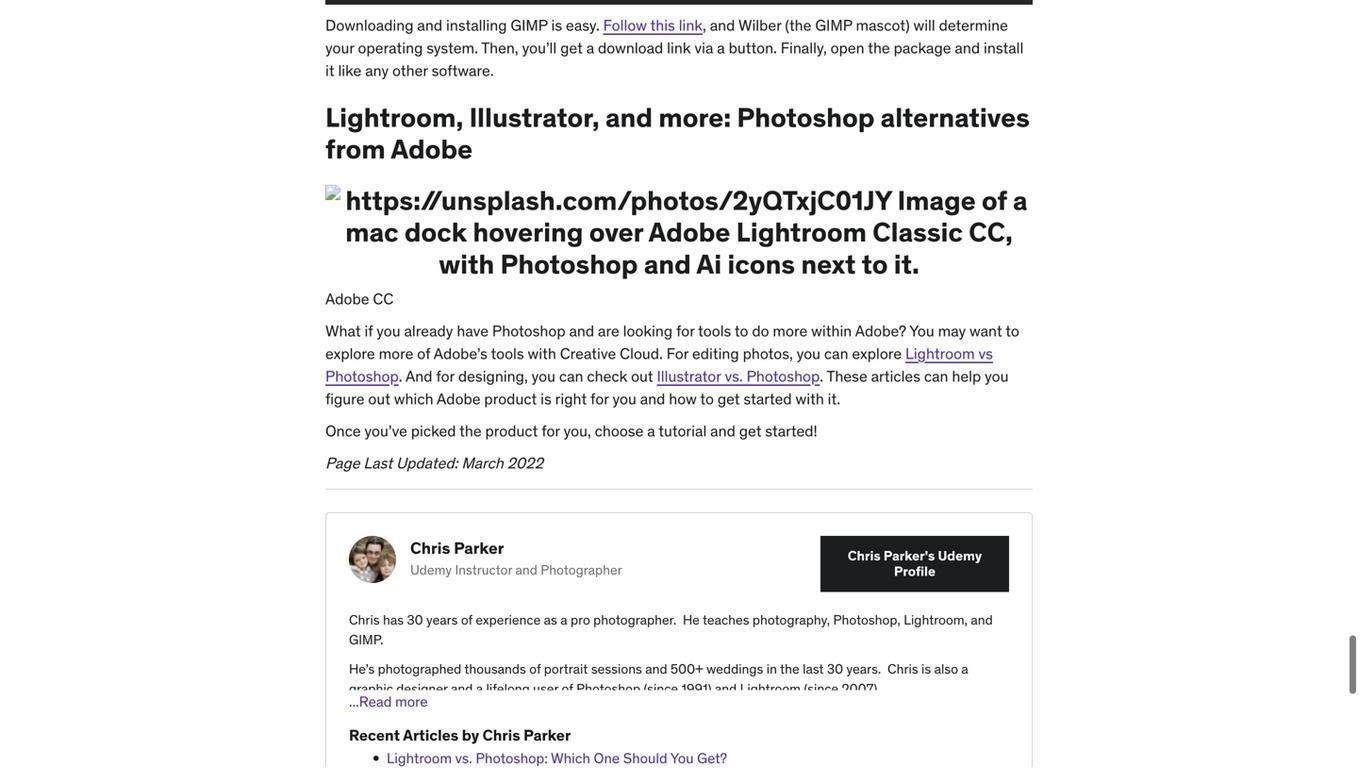Task type: describe. For each thing, give the bounding box(es) containing it.
2 vertical spatial get
[[740, 421, 762, 441]]

cloud.
[[620, 344, 663, 363]]

articles
[[403, 726, 459, 745]]

choose
[[595, 421, 644, 441]]

link inside , and wilber (the gimp mascot) will determine your operating system. then, you'll get a download link via a button. finally, open the package and install it like any other software.
[[667, 38, 691, 58]]

creative
[[560, 344, 617, 363]]

by
[[462, 726, 480, 745]]

lightroom, illustrator, and more: photoshop alternatives from adobe
[[326, 101, 1030, 166]]

which
[[394, 389, 434, 409]]

udemy for parker's
[[939, 547, 983, 564]]

check
[[587, 367, 628, 386]]

it
[[326, 61, 335, 80]]

mascot)
[[856, 16, 910, 35]]

1 vertical spatial adobe
[[326, 289, 370, 309]]

udemy for parker
[[411, 561, 452, 578]]

a down easy.
[[587, 38, 595, 58]]

. these articles can help you figure out which adobe product is right for you and how to get started with it.
[[326, 367, 1009, 409]]

like
[[338, 61, 362, 80]]

1 vertical spatial the
[[460, 421, 482, 441]]

parker inside the chris parker udemy instructor and photographer
[[454, 538, 504, 558]]

lightroom, inside lightroom, illustrator, and more: photoshop alternatives from adobe
[[326, 101, 464, 134]]

also
[[935, 661, 959, 678]]

a left tutorial
[[648, 421, 656, 441]]

and inside . these articles can help you figure out which adobe product is right for you and how to get started with it.
[[641, 389, 666, 409]]

designer
[[397, 680, 448, 697]]

downloading
[[326, 16, 414, 35]]

and inside lightroom, illustrator, and more: photoshop alternatives from adobe
[[606, 101, 653, 134]]

2022
[[507, 453, 544, 473]]

install
[[984, 38, 1024, 58]]

may
[[939, 321, 967, 341]]

follow
[[604, 16, 647, 35]]

. for these
[[820, 367, 824, 386]]

lightroom inside the he's photographed thousands of portrait sessions and 500+ weddings in the last 30 years.  chris is also a graphic designer and a lifelong user of photoshop (since 1991) and lightroom (since 2007).
[[740, 680, 801, 697]]

0 vertical spatial tools
[[699, 321, 732, 341]]

are
[[598, 321, 620, 341]]

photoshop inside lightroom, illustrator, and more: photoshop alternatives from adobe
[[737, 101, 875, 134]]

want
[[970, 321, 1003, 341]]

1 explore from the left
[[326, 344, 375, 363]]

vs
[[979, 344, 994, 363]]

profile
[[895, 563, 936, 580]]

button.
[[729, 38, 778, 58]]

years
[[427, 612, 458, 629]]

chris parker image
[[349, 536, 396, 583]]

chris for parker
[[411, 538, 451, 558]]

and inside the chris parker udemy instructor and photographer
[[516, 561, 538, 578]]

photoshop,
[[834, 612, 901, 629]]

1991)
[[682, 680, 712, 697]]

illustrator
[[657, 367, 722, 386]]

1 gimp from the left
[[511, 16, 548, 35]]

user
[[533, 680, 559, 697]]

right
[[556, 389, 587, 409]]

chris for parker's
[[848, 547, 881, 564]]

lightroom vs photoshop link
[[326, 344, 994, 386]]

downloading and installing gimp is easy. follow this link
[[326, 16, 703, 35]]

. for and
[[399, 367, 403, 386]]

determine
[[940, 16, 1009, 35]]

30 inside chris has 30 years of experience as a pro photographer.  he teaches photography, photoshop, lightroom, and gimp.
[[407, 612, 423, 629]]

adobe?
[[856, 321, 907, 341]]

have
[[457, 321, 489, 341]]

follow this link link
[[604, 16, 703, 35]]

for left you,
[[542, 421, 560, 441]]

you,
[[564, 421, 592, 441]]

thousands
[[465, 661, 526, 678]]

and inside what if you already have photoshop and are looking for tools to do more within adobe? you may want to explore more of adobe's tools with creative cloud. for editing photos, you can explore
[[569, 321, 595, 341]]

this
[[651, 16, 676, 35]]

you've
[[365, 421, 408, 441]]

product inside . these articles can help you figure out which adobe product is right for you and how to get started with it.
[[485, 389, 537, 409]]

download
[[598, 38, 664, 58]]

tutorial
[[659, 421, 707, 441]]

with inside what if you already have photoshop and are looking for tools to do more within adobe? you may want to explore more of adobe's tools with creative cloud. for editing photos, you can explore
[[528, 344, 557, 363]]

and down thousands
[[451, 680, 473, 697]]

software.
[[432, 61, 494, 80]]

chris parker's udemy profile
[[848, 547, 983, 580]]

a down thousands
[[476, 680, 483, 697]]

get inside . these articles can help you figure out which adobe product is right for you and how to get started with it.
[[718, 389, 740, 409]]

recent articles by chris parker
[[349, 726, 571, 745]]

a right via
[[718, 38, 725, 58]]

what if you already have photoshop and are looking for tools to do more within adobe? you may want to explore more of adobe's tools with creative cloud. for editing photos, you can explore
[[326, 321, 1020, 363]]

what
[[326, 321, 361, 341]]

other
[[393, 61, 428, 80]]

for
[[667, 344, 689, 363]]

photoshop inside what if you already have photoshop and are looking for tools to do more within adobe? you may want to explore more of adobe's tools with creative cloud. for editing photos, you can explore
[[492, 321, 566, 341]]

...read more
[[349, 693, 428, 711]]

photoshop inside the lightroom vs photoshop
[[326, 367, 399, 386]]

and right tutorial
[[711, 421, 736, 441]]

illustrator,
[[470, 101, 600, 134]]

0 vertical spatial more
[[773, 321, 808, 341]]

figure
[[326, 389, 365, 409]]

chris parker udemy instructor and photographer
[[411, 538, 623, 578]]

photographer
[[541, 561, 623, 578]]

0 horizontal spatial tools
[[491, 344, 524, 363]]

0 vertical spatial is
[[552, 16, 563, 35]]

editing
[[693, 344, 740, 363]]

for right and
[[436, 367, 455, 386]]

vs.
[[725, 367, 743, 386]]

chris has 30 years of experience as a pro photographer.  he teaches photography, photoshop, lightroom, and gimp.
[[349, 612, 993, 648]]

can inside . these articles can help you figure out which adobe product is right for you and how to get started with it.
[[925, 367, 949, 386]]

do
[[752, 321, 770, 341]]

2 explore from the left
[[853, 344, 902, 363]]

chris inside the he's photographed thousands of portrait sessions and 500+ weddings in the last 30 years.  chris is also a graphic designer and a lifelong user of photoshop (since 1991) and lightroom (since 2007).
[[888, 661, 919, 678]]

photoshop inside the he's photographed thousands of portrait sessions and 500+ weddings in the last 30 years.  chris is also a graphic designer and a lifelong user of photoshop (since 1991) and lightroom (since 2007).
[[577, 680, 641, 697]]

weddings
[[707, 661, 764, 678]]

page
[[326, 453, 360, 473]]

to inside . these articles can help you figure out which adobe product is right for you and how to get started with it.
[[701, 389, 714, 409]]

can inside what if you already have photoshop and are looking for tools to do more within adobe? you may want to explore more of adobe's tools with creative cloud. for editing photos, you can explore
[[825, 344, 849, 363]]

out for check
[[631, 367, 654, 386]]



Task type: vqa. For each thing, say whether or not it's contained in the screenshot.
Intelligence at the top right
no



Task type: locate. For each thing, give the bounding box(es) containing it.
2 horizontal spatial can
[[925, 367, 949, 386]]

installing
[[446, 16, 507, 35]]

you down within
[[797, 344, 821, 363]]

photoshop down sessions on the left of the page
[[577, 680, 641, 697]]

for inside . these articles can help you figure out which adobe product is right for you and how to get started with it.
[[591, 389, 609, 409]]

of down portrait
[[562, 680, 573, 697]]

to
[[735, 321, 749, 341], [1006, 321, 1020, 341], [701, 389, 714, 409]]

he's
[[349, 661, 375, 678]]

0 vertical spatial lightroom
[[906, 344, 975, 363]]

.
[[399, 367, 403, 386], [820, 367, 824, 386]]

0 horizontal spatial the
[[460, 421, 482, 441]]

and down chris parker's udemy profile link
[[971, 612, 993, 629]]

udemy
[[939, 547, 983, 564], [411, 561, 452, 578]]

and down weddings on the bottom right
[[715, 680, 737, 697]]

of inside what if you already have photoshop and are looking for tools to do more within adobe? you may want to explore more of adobe's tools with creative cloud. for editing photos, you can explore
[[417, 344, 431, 363]]

1 horizontal spatial tools
[[699, 321, 732, 341]]

30 right last
[[828, 661, 844, 678]]

you
[[910, 321, 935, 341]]

0 vertical spatial link
[[679, 16, 703, 35]]

chris up the gimp.
[[349, 612, 380, 629]]

0 horizontal spatial lightroom
[[740, 680, 801, 697]]

a
[[587, 38, 595, 58], [718, 38, 725, 58], [648, 421, 656, 441], [561, 612, 568, 629], [962, 661, 969, 678], [476, 680, 483, 697]]

1 horizontal spatial with
[[796, 389, 825, 409]]

tools
[[699, 321, 732, 341], [491, 344, 524, 363]]

get down vs.
[[718, 389, 740, 409]]

30
[[407, 612, 423, 629], [828, 661, 844, 678]]

0 vertical spatial 30
[[407, 612, 423, 629]]

1 horizontal spatial lightroom,
[[904, 612, 968, 629]]

1 vertical spatial lightroom
[[740, 680, 801, 697]]

he's photographed thousands of portrait sessions and 500+ weddings in the last 30 years.  chris is also a graphic designer and a lifelong user of photoshop (since 1991) and lightroom (since 2007).
[[349, 661, 969, 697]]

parker
[[454, 538, 504, 558], [524, 726, 571, 745]]

2 . from the left
[[820, 367, 824, 386]]

chris right by
[[483, 726, 521, 745]]

lightroom inside the lightroom vs photoshop
[[906, 344, 975, 363]]

recent
[[349, 726, 400, 745]]

1 horizontal spatial the
[[781, 661, 800, 678]]

parker down user
[[524, 726, 571, 745]]

and right the instructor
[[516, 561, 538, 578]]

will
[[914, 16, 936, 35]]

0 vertical spatial with
[[528, 344, 557, 363]]

lightroom, down other
[[326, 101, 464, 134]]

can
[[825, 344, 849, 363], [559, 367, 584, 386], [925, 367, 949, 386]]

chris parker's udemy profile link
[[821, 536, 1010, 592]]

a right also at the bottom of page
[[962, 661, 969, 678]]

1 horizontal spatial lightroom
[[906, 344, 975, 363]]

get down easy.
[[561, 38, 583, 58]]

then,
[[482, 38, 519, 58]]

1 vertical spatial parker
[[524, 726, 571, 745]]

0 horizontal spatial out
[[368, 389, 391, 409]]

these
[[827, 367, 868, 386]]

1 horizontal spatial parker
[[524, 726, 571, 745]]

2 vertical spatial more
[[395, 693, 428, 711]]

and inside chris has 30 years of experience as a pro photographer.  he teaches photography, photoshop, lightroom, and gimp.
[[971, 612, 993, 629]]

1 vertical spatial more
[[379, 344, 414, 363]]

out up you've at bottom
[[368, 389, 391, 409]]

2 horizontal spatial the
[[868, 38, 891, 58]]

udemy right profile
[[939, 547, 983, 564]]

chris inside the chris parker udemy instructor and photographer
[[411, 538, 451, 558]]

gimp up you'll
[[511, 16, 548, 35]]

, and wilber (the gimp mascot) will determine your operating system. then, you'll get a download link via a button. finally, open the package and install it like any other software.
[[326, 16, 1024, 80]]

gimp up open
[[816, 16, 853, 35]]

pro
[[571, 612, 591, 629]]

within
[[812, 321, 852, 341]]

of up user
[[530, 661, 541, 678]]

0 horizontal spatial can
[[559, 367, 584, 386]]

(since down 500+
[[644, 680, 679, 697]]

more right do
[[773, 321, 808, 341]]

and right ,
[[710, 16, 736, 35]]

as
[[544, 612, 558, 629]]

can up the right
[[559, 367, 584, 386]]

for up the 'for' in the top of the page
[[677, 321, 695, 341]]

your
[[326, 38, 355, 58]]

0 vertical spatial adobe
[[391, 133, 473, 166]]

1 . from the left
[[399, 367, 403, 386]]

link left via
[[667, 38, 691, 58]]

is left the right
[[541, 389, 552, 409]]

udemy inside chris parker's udemy profile
[[939, 547, 983, 564]]

photoshop right have
[[492, 321, 566, 341]]

lightroom, up also at the bottom of page
[[904, 612, 968, 629]]

chris right chris parker image
[[411, 538, 451, 558]]

1 vertical spatial get
[[718, 389, 740, 409]]

of inside chris has 30 years of experience as a pro photographer.  he teaches photography, photoshop, lightroom, and gimp.
[[461, 612, 473, 629]]

30 right has
[[407, 612, 423, 629]]

0 vertical spatial out
[[631, 367, 654, 386]]

how
[[669, 389, 697, 409]]

updated:
[[396, 453, 458, 473]]

explore down the adobe?
[[853, 344, 902, 363]]

more down photographed
[[395, 693, 428, 711]]

30 inside the he's photographed thousands of portrait sessions and 500+ weddings in the last 30 years.  chris is also a graphic designer and a lifelong user of photoshop (since 1991) and lightroom (since 2007).
[[828, 661, 844, 678]]

chris for has
[[349, 612, 380, 629]]

you up the right
[[532, 367, 556, 386]]

you down vs
[[985, 367, 1009, 386]]

1 horizontal spatial (since
[[804, 680, 839, 697]]

is inside . these articles can help you figure out which adobe product is right for you and how to get started with it.
[[541, 389, 552, 409]]

2 (since from the left
[[804, 680, 839, 697]]

lightroom, inside chris has 30 years of experience as a pro photographer.  he teaches photography, photoshop, lightroom, and gimp.
[[904, 612, 968, 629]]

started!
[[766, 421, 818, 441]]

a right as at left bottom
[[561, 612, 568, 629]]

it.
[[828, 389, 841, 409]]

alternatives
[[881, 101, 1030, 134]]

more:
[[659, 101, 732, 134]]

the up march on the bottom left of the page
[[460, 421, 482, 441]]

1 horizontal spatial to
[[735, 321, 749, 341]]

2 vertical spatial is
[[922, 661, 932, 678]]

. and for designing, you can check out illustrator vs. photoshop
[[399, 367, 820, 386]]

more up and
[[379, 344, 414, 363]]

help
[[953, 367, 982, 386]]

adobe inside lightroom, illustrator, and more: photoshop alternatives from adobe
[[391, 133, 473, 166]]

is inside the he's photographed thousands of portrait sessions and 500+ weddings in the last 30 years.  chris is also a graphic designer and a lifelong user of photoshop (since 1991) and lightroom (since 2007).
[[922, 661, 932, 678]]

0 horizontal spatial (since
[[644, 680, 679, 697]]

1 vertical spatial product
[[486, 421, 538, 441]]

illustrator vs. photoshop link
[[657, 367, 820, 386]]

adobe right from
[[391, 133, 473, 166]]

udemy up years
[[411, 561, 452, 578]]

in
[[767, 661, 778, 678]]

photoshop up figure
[[326, 367, 399, 386]]

cc
[[373, 289, 394, 309]]

the inside the he's photographed thousands of portrait sessions and 500+ weddings in the last 30 years.  chris is also a graphic designer and a lifelong user of photoshop (since 1991) and lightroom (since 2007).
[[781, 661, 800, 678]]

udemy inside the chris parker udemy instructor and photographer
[[411, 561, 452, 578]]

,
[[703, 16, 707, 35]]

lightroom,
[[326, 101, 464, 134], [904, 612, 968, 629]]

adobe up what on the left of page
[[326, 289, 370, 309]]

0 horizontal spatial udemy
[[411, 561, 452, 578]]

out down cloud.
[[631, 367, 654, 386]]

has
[[383, 612, 404, 629]]

1 vertical spatial lightroom,
[[904, 612, 968, 629]]

via
[[695, 38, 714, 58]]

operating
[[358, 38, 423, 58]]

1 horizontal spatial gimp
[[816, 16, 853, 35]]

2 horizontal spatial to
[[1006, 321, 1020, 341]]

with inside . these articles can help you figure out which adobe product is right for you and how to get started with it.
[[796, 389, 825, 409]]

chris
[[411, 538, 451, 558], [848, 547, 881, 564], [349, 612, 380, 629], [888, 661, 919, 678], [483, 726, 521, 745]]

last
[[803, 661, 824, 678]]

and left more:
[[606, 101, 653, 134]]

any
[[365, 61, 389, 80]]

0 horizontal spatial with
[[528, 344, 557, 363]]

out inside . these articles can help you figure out which adobe product is right for you and how to get started with it.
[[368, 389, 391, 409]]

2007).
[[842, 680, 881, 697]]

1 horizontal spatial udemy
[[939, 547, 983, 564]]

. inside . these articles can help you figure out which adobe product is right for you and how to get started with it.
[[820, 367, 824, 386]]

0 horizontal spatial .
[[399, 367, 403, 386]]

product down 'designing,'
[[485, 389, 537, 409]]

and
[[418, 16, 443, 35], [710, 16, 736, 35], [955, 38, 981, 58], [606, 101, 653, 134], [569, 321, 595, 341], [641, 389, 666, 409], [711, 421, 736, 441], [516, 561, 538, 578], [971, 612, 993, 629], [646, 661, 668, 678], [451, 680, 473, 697], [715, 680, 737, 697]]

0 vertical spatial the
[[868, 38, 891, 58]]

you'll
[[522, 38, 557, 58]]

to right want
[[1006, 321, 1020, 341]]

can down within
[[825, 344, 849, 363]]

...read
[[349, 693, 392, 711]]

. left these
[[820, 367, 824, 386]]

photoshop
[[737, 101, 875, 134], [492, 321, 566, 341], [326, 367, 399, 386], [747, 367, 820, 386], [577, 680, 641, 697]]

if
[[365, 321, 373, 341]]

for
[[677, 321, 695, 341], [436, 367, 455, 386], [591, 389, 609, 409], [542, 421, 560, 441]]

1 vertical spatial tools
[[491, 344, 524, 363]]

and
[[406, 367, 433, 386]]

and up "creative"
[[569, 321, 595, 341]]

0 vertical spatial parker
[[454, 538, 504, 558]]

from
[[326, 133, 386, 166]]

adobe's
[[434, 344, 488, 363]]

and left how
[[641, 389, 666, 409]]

adobe up 'picked'
[[437, 389, 481, 409]]

to left do
[[735, 321, 749, 341]]

1 horizontal spatial explore
[[853, 344, 902, 363]]

0 horizontal spatial parker
[[454, 538, 504, 558]]

adobe inside . these articles can help you figure out which adobe product is right for you and how to get started with it.
[[437, 389, 481, 409]]

0 horizontal spatial lightroom,
[[326, 101, 464, 134]]

you
[[377, 321, 401, 341], [797, 344, 821, 363], [532, 367, 556, 386], [985, 367, 1009, 386], [613, 389, 637, 409]]

can left help
[[925, 367, 949, 386]]

adobe
[[391, 133, 473, 166], [326, 289, 370, 309], [437, 389, 481, 409]]

sessions
[[592, 661, 643, 678]]

link up via
[[679, 16, 703, 35]]

you down the . and for designing, you can check out illustrator vs. photoshop
[[613, 389, 637, 409]]

1 horizontal spatial out
[[631, 367, 654, 386]]

chris left also at the bottom of page
[[888, 661, 919, 678]]

package
[[894, 38, 952, 58]]

finally,
[[781, 38, 827, 58]]

1 vertical spatial is
[[541, 389, 552, 409]]

page last updated: march 2022
[[326, 453, 544, 473]]

and up system.
[[418, 16, 443, 35]]

...read more link
[[349, 693, 428, 711]]

2 vertical spatial adobe
[[437, 389, 481, 409]]

1 vertical spatial 30
[[828, 661, 844, 678]]

1 vertical spatial out
[[368, 389, 391, 409]]

1 (since from the left
[[644, 680, 679, 697]]

photoshop down photos,
[[747, 367, 820, 386]]

0 horizontal spatial 30
[[407, 612, 423, 629]]

open
[[831, 38, 865, 58]]

lightroom down in
[[740, 680, 801, 697]]

looking
[[623, 321, 673, 341]]

for down check at the left
[[591, 389, 609, 409]]

2 vertical spatial the
[[781, 661, 800, 678]]

started
[[744, 389, 792, 409]]

lightroom vs photoshop
[[326, 344, 994, 386]]

with
[[528, 344, 557, 363], [796, 389, 825, 409]]

chris inside chris parker's udemy profile
[[848, 547, 881, 564]]

gimp.
[[349, 631, 384, 648]]

1 horizontal spatial .
[[820, 367, 824, 386]]

photos,
[[743, 344, 794, 363]]

designing,
[[458, 367, 528, 386]]

portrait
[[544, 661, 588, 678]]

gimp inside , and wilber (the gimp mascot) will determine your operating system. then, you'll get a download link via a button. finally, open the package and install it like any other software.
[[816, 16, 853, 35]]

explore down what on the left of page
[[326, 344, 375, 363]]

graphic
[[349, 680, 393, 697]]

of right years
[[461, 612, 473, 629]]

easy.
[[566, 16, 600, 35]]

lightroom
[[906, 344, 975, 363], [740, 680, 801, 697]]

for inside what if you already have photoshop and are looking for tools to do more within adobe? you may want to explore more of adobe's tools with creative cloud. for editing photos, you can explore
[[677, 321, 695, 341]]

2 gimp from the left
[[816, 16, 853, 35]]

the down mascot)
[[868, 38, 891, 58]]

with left "creative"
[[528, 344, 557, 363]]

a inside chris has 30 years of experience as a pro photographer.  he teaches photography, photoshop, lightroom, and gimp.
[[561, 612, 568, 629]]

photographed
[[378, 661, 462, 678]]

0 vertical spatial product
[[485, 389, 537, 409]]

1 vertical spatial link
[[667, 38, 691, 58]]

500+
[[671, 661, 704, 678]]

he
[[683, 612, 700, 629]]

tools up editing
[[699, 321, 732, 341]]

get inside , and wilber (the gimp mascot) will determine your operating system. then, you'll get a download link via a button. finally, open the package and install it like any other software.
[[561, 38, 583, 58]]

lifelong
[[487, 680, 530, 697]]

. left and
[[399, 367, 403, 386]]

photoshop down finally, in the right of the page
[[737, 101, 875, 134]]

is left also at the bottom of page
[[922, 661, 932, 678]]

of up and
[[417, 344, 431, 363]]

https://unsplash.com/photos/2yqtxjc01jy image of a mac dock hovering over adobe lightroom classic cc, with photoshop and ai icons next to it. image
[[326, 185, 1033, 280]]

1 vertical spatial with
[[796, 389, 825, 409]]

0 horizontal spatial explore
[[326, 344, 375, 363]]

the right in
[[781, 661, 800, 678]]

(since down last
[[804, 680, 839, 697]]

get down started
[[740, 421, 762, 441]]

out for figure
[[368, 389, 391, 409]]

with left it.
[[796, 389, 825, 409]]

and left 500+
[[646, 661, 668, 678]]

0 vertical spatial lightroom,
[[326, 101, 464, 134]]

0 horizontal spatial to
[[701, 389, 714, 409]]

lightroom down may
[[906, 344, 975, 363]]

instructor
[[455, 561, 513, 578]]

parker up the instructor
[[454, 538, 504, 558]]

march
[[462, 453, 504, 473]]

tools up 'designing,'
[[491, 344, 524, 363]]

to right how
[[701, 389, 714, 409]]

1 horizontal spatial can
[[825, 344, 849, 363]]

0 horizontal spatial gimp
[[511, 16, 548, 35]]

and down determine at the right top of the page
[[955, 38, 981, 58]]

1 horizontal spatial 30
[[828, 661, 844, 678]]

0 vertical spatial get
[[561, 38, 583, 58]]

(the
[[786, 16, 812, 35]]

is left easy.
[[552, 16, 563, 35]]

chris left "parker's"
[[848, 547, 881, 564]]

the inside , and wilber (the gimp mascot) will determine your operating system. then, you'll get a download link via a button. finally, open the package and install it like any other software.
[[868, 38, 891, 58]]

product up 2022
[[486, 421, 538, 441]]

you right if
[[377, 321, 401, 341]]

chris inside chris has 30 years of experience as a pro photographer.  he teaches photography, photoshop, lightroom, and gimp.
[[349, 612, 380, 629]]

link
[[679, 16, 703, 35], [667, 38, 691, 58]]



